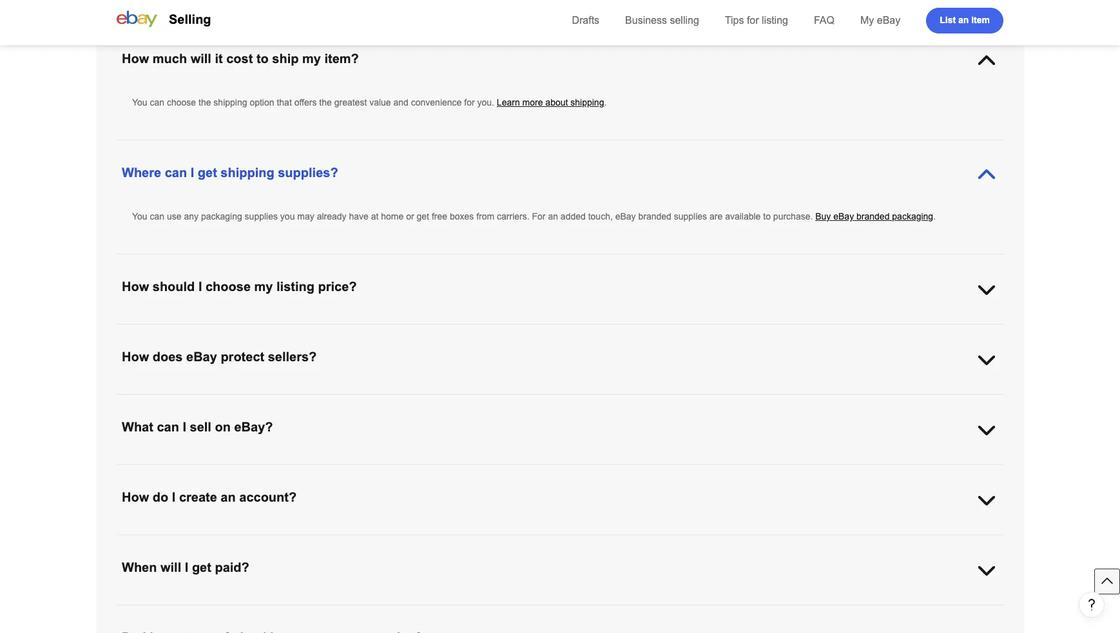 Task type: locate. For each thing, give the bounding box(es) containing it.
0 vertical spatial will
[[191, 52, 211, 66]]

when will i get paid?
[[122, 561, 249, 575]]

choose
[[167, 97, 196, 108], [206, 280, 251, 294]]

may
[[297, 211, 314, 222]]

0 horizontal spatial when
[[122, 561, 157, 575]]

happen
[[257, 396, 287, 406]]

.
[[604, 97, 607, 108], [933, 211, 936, 222], [721, 396, 724, 406]]

an
[[959, 15, 969, 25], [548, 211, 558, 222], [221, 491, 236, 505]]

1 vertical spatial are
[[307, 396, 320, 406]]

your
[[348, 396, 365, 406], [540, 396, 557, 406]]

1 vertical spatial will
[[160, 561, 181, 575]]

tips
[[725, 15, 744, 26]]

learn
[[497, 97, 520, 108], [584, 396, 607, 406]]

much
[[153, 52, 187, 66]]

control
[[368, 396, 395, 406]]

are left out
[[307, 396, 320, 406]]

1 horizontal spatial your
[[540, 396, 557, 406]]

0 horizontal spatial about
[[546, 97, 568, 108]]

1 vertical spatial get
[[417, 211, 429, 222]]

2 vertical spatial an
[[221, 491, 236, 505]]

ebay right my
[[877, 15, 901, 26]]

when
[[443, 396, 467, 406], [122, 561, 157, 575]]

1 packaging from the left
[[201, 211, 242, 222]]

1 horizontal spatial packaging
[[892, 211, 933, 222]]

1 vertical spatial .
[[933, 211, 936, 222]]

0 vertical spatial are
[[710, 211, 723, 222]]

are
[[710, 211, 723, 222], [307, 396, 320, 406]]

that right happen on the bottom left of page
[[290, 396, 305, 406]]

1 vertical spatial to
[[763, 211, 771, 222]]

business selling link
[[625, 15, 699, 26]]

the down how much will it cost to ship my item? at the left
[[199, 97, 211, 108]]

for right tips
[[747, 15, 759, 26]]

1 horizontal spatial choose
[[206, 280, 251, 294]]

boxes
[[450, 211, 474, 222]]

more left "seller"
[[610, 396, 630, 406]]

can down understand
[[157, 420, 179, 434]]

1 horizontal spatial more
[[610, 396, 630, 406]]

that left offers
[[277, 97, 292, 108]]

seller
[[658, 396, 679, 406]]

price?
[[318, 280, 357, 294]]

i
[[191, 166, 194, 180], [198, 280, 202, 294], [183, 420, 186, 434], [172, 491, 176, 505], [185, 561, 188, 575]]

for left you.
[[464, 97, 475, 108]]

1 horizontal spatial supplies
[[674, 211, 707, 222]]

1 horizontal spatial learn
[[584, 396, 607, 406]]

have right we
[[518, 396, 537, 406]]

how left do
[[122, 491, 149, 505]]

0 horizontal spatial supplies
[[245, 211, 278, 222]]

1 horizontal spatial about
[[633, 396, 655, 406]]

1 horizontal spatial have
[[518, 396, 537, 406]]

ebay?
[[234, 420, 273, 434]]

i left "sell"
[[183, 420, 186, 434]]

ebay right buy
[[834, 211, 854, 222]]

4 how from the top
[[122, 491, 149, 505]]

1 you from the top
[[132, 97, 147, 108]]

learn more about seller protection link
[[584, 396, 721, 406]]

0 vertical spatial an
[[959, 15, 969, 25]]

0 vertical spatial my
[[302, 52, 321, 66]]

0 horizontal spatial packaging
[[201, 211, 242, 222]]

you can use any packaging supplies you may already have at home or get free boxes from carriers. for an added touch, ebay branded supplies are available to purchase. buy ebay branded packaging .
[[132, 211, 936, 222]]

0 vertical spatial to
[[256, 52, 269, 66]]

1 horizontal spatial my
[[302, 52, 321, 66]]

0 horizontal spatial the
[[199, 97, 211, 108]]

shipping
[[214, 97, 247, 108], [571, 97, 604, 108], [221, 166, 274, 180]]

1 horizontal spatial branded
[[857, 211, 890, 222]]

about
[[546, 97, 568, 108], [633, 396, 655, 406]]

an right list
[[959, 15, 969, 25]]

0 vertical spatial get
[[198, 166, 217, 180]]

1 horizontal spatial for
[[747, 15, 759, 26]]

0 vertical spatial you
[[132, 97, 147, 108]]

2 you from the top
[[132, 211, 147, 222]]

how do i create an account?
[[122, 491, 297, 505]]

what
[[122, 420, 153, 434]]

free
[[432, 211, 447, 222]]

can
[[150, 97, 164, 108], [165, 166, 187, 180], [150, 211, 164, 222], [240, 396, 254, 406], [157, 420, 179, 434]]

how left much on the left of the page
[[122, 52, 149, 66]]

ship
[[272, 52, 299, 66]]

help, opens dialogs image
[[1086, 599, 1098, 612]]

1 the from the left
[[199, 97, 211, 108]]

how left "does"
[[122, 350, 149, 364]]

1 vertical spatial more
[[610, 396, 630, 406]]

branded right touch,
[[638, 211, 672, 222]]

1 vertical spatial learn
[[584, 396, 607, 406]]

1 how from the top
[[122, 52, 149, 66]]

get left paid?
[[192, 561, 211, 575]]

a
[[409, 396, 414, 406]]

on
[[215, 420, 231, 434]]

0 horizontal spatial choose
[[167, 97, 196, 108]]

learn right you.
[[497, 97, 520, 108]]

0 horizontal spatial more
[[522, 97, 543, 108]]

0 vertical spatial have
[[349, 211, 369, 222]]

already
[[317, 211, 347, 222]]

2 how from the top
[[122, 280, 149, 294]]

1 horizontal spatial will
[[191, 52, 211, 66]]

i up any on the left top of page
[[191, 166, 194, 180]]

will left paid?
[[160, 561, 181, 575]]

branded right buy
[[857, 211, 890, 222]]

1 horizontal spatial the
[[319, 97, 332, 108]]

your left back.
[[540, 396, 557, 406]]

shipping for option
[[214, 97, 247, 108]]

you for where
[[132, 211, 147, 222]]

added
[[561, 211, 586, 222]]

have
[[349, 211, 369, 222], [518, 396, 537, 406]]

carriers.
[[497, 211, 530, 222]]

listing
[[762, 15, 788, 26], [277, 280, 315, 294]]

0 horizontal spatial listing
[[277, 280, 315, 294]]

supplies left you
[[245, 211, 278, 222]]

your right of
[[348, 396, 365, 406]]

have left at
[[349, 211, 369, 222]]

get for shipping
[[198, 166, 217, 180]]

and
[[394, 97, 409, 108]]

should
[[153, 280, 195, 294]]

at
[[371, 211, 379, 222]]

how
[[122, 52, 149, 66], [122, 280, 149, 294], [122, 350, 149, 364], [122, 491, 149, 505]]

choose right the "should"
[[206, 280, 251, 294]]

branded
[[638, 211, 672, 222], [857, 211, 890, 222]]

1 horizontal spatial an
[[548, 211, 558, 222]]

how for how should i choose my listing price?
[[122, 280, 149, 294]]

can down much on the left of the page
[[150, 97, 164, 108]]

2 vertical spatial .
[[721, 396, 724, 406]]

2 the from the left
[[319, 97, 332, 108]]

1 vertical spatial have
[[518, 396, 537, 406]]

1 horizontal spatial when
[[443, 396, 467, 406]]

an right for
[[548, 211, 558, 222]]

2 horizontal spatial an
[[959, 15, 969, 25]]

sell
[[190, 420, 211, 434]]

learn right back.
[[584, 396, 607, 406]]

1 vertical spatial my
[[254, 280, 273, 294]]

item
[[972, 15, 990, 25]]

do,
[[489, 396, 501, 406]]

do
[[153, 491, 168, 505]]

can left use
[[150, 211, 164, 222]]

home
[[381, 211, 404, 222]]

create
[[179, 491, 217, 505]]

0 horizontal spatial branded
[[638, 211, 672, 222]]

0 vertical spatial when
[[443, 396, 467, 406]]

get right the or
[[417, 211, 429, 222]]

1 horizontal spatial listing
[[762, 15, 788, 26]]

1 horizontal spatial to
[[763, 211, 771, 222]]

0 horizontal spatial my
[[254, 280, 273, 294]]

selling
[[670, 15, 699, 26]]

supplies
[[245, 211, 278, 222], [674, 211, 707, 222]]

i right do
[[172, 491, 176, 505]]

3 how from the top
[[122, 350, 149, 364]]

paid?
[[215, 561, 249, 575]]

0 vertical spatial learn
[[497, 97, 520, 108]]

1 vertical spatial you
[[132, 211, 147, 222]]

1 branded from the left
[[638, 211, 672, 222]]

use
[[167, 211, 181, 222]]

0 vertical spatial .
[[604, 97, 607, 108]]

sellers?
[[268, 350, 317, 364]]

my
[[302, 52, 321, 66], [254, 280, 273, 294]]

can for get
[[165, 166, 187, 180]]

i left paid?
[[185, 561, 188, 575]]

list an item
[[940, 15, 990, 25]]

0 horizontal spatial to
[[256, 52, 269, 66]]

i right the "should"
[[198, 280, 202, 294]]

buy ebay branded packaging link
[[816, 211, 933, 222]]

1 vertical spatial choose
[[206, 280, 251, 294]]

my ebay
[[861, 15, 901, 26]]

are left the available
[[710, 211, 723, 222]]

offers
[[294, 97, 317, 108]]

we
[[132, 396, 146, 406]]

to left ship at the left top
[[256, 52, 269, 66]]

choose down much on the left of the page
[[167, 97, 196, 108]]

the right offers
[[319, 97, 332, 108]]

more
[[522, 97, 543, 108], [610, 396, 630, 406]]

packaging
[[201, 211, 242, 222], [892, 211, 933, 222]]

2 vertical spatial get
[[192, 561, 211, 575]]

can right where
[[165, 166, 187, 180]]

an right create
[[221, 491, 236, 505]]

0 horizontal spatial an
[[221, 491, 236, 505]]

get
[[198, 166, 217, 180], [417, 211, 429, 222], [192, 561, 211, 575]]

of
[[338, 396, 345, 406]]

0 horizontal spatial for
[[464, 97, 475, 108]]

buy
[[816, 211, 831, 222]]

selling
[[169, 12, 211, 26]]

get up any on the left top of page
[[198, 166, 217, 180]]

more right you.
[[522, 97, 543, 108]]

listing right tips
[[762, 15, 788, 26]]

i for paid?
[[185, 561, 188, 575]]

0 vertical spatial about
[[546, 97, 568, 108]]

for
[[747, 15, 759, 26], [464, 97, 475, 108]]

to
[[256, 52, 269, 66], [763, 211, 771, 222]]

0 horizontal spatial will
[[160, 561, 181, 575]]

will left it
[[191, 52, 211, 66]]

how for how much will it cost to ship my item?
[[122, 52, 149, 66]]

that
[[277, 97, 292, 108], [196, 396, 211, 406], [290, 396, 305, 406]]

supplies left the available
[[674, 211, 707, 222]]

listing left price?
[[277, 280, 315, 294]]

0 horizontal spatial have
[[349, 211, 369, 222]]

how left the "should"
[[122, 280, 149, 294]]

0 horizontal spatial your
[[348, 396, 365, 406]]

0 vertical spatial for
[[747, 15, 759, 26]]

1 vertical spatial an
[[548, 211, 558, 222]]

to right the available
[[763, 211, 771, 222]]



Task type: vqa. For each thing, say whether or not it's contained in the screenshot.
the top will
yes



Task type: describe. For each thing, give the bounding box(es) containing it.
option
[[250, 97, 274, 108]]

1 vertical spatial when
[[122, 561, 157, 575]]

you
[[280, 211, 295, 222]]

how for how does ebay protect sellers?
[[122, 350, 149, 364]]

i for my
[[198, 280, 202, 294]]

how much will it cost to ship my item?
[[122, 52, 359, 66]]

0 vertical spatial choose
[[167, 97, 196, 108]]

0 horizontal spatial are
[[307, 396, 320, 406]]

protection
[[682, 396, 721, 406]]

learn more about shipping link
[[497, 97, 604, 108]]

protect
[[221, 350, 264, 364]]

we understand that things can happen that are out of your control as a seller. when they do, we have your back. learn more about seller protection .
[[132, 396, 724, 406]]

2 branded from the left
[[857, 211, 890, 222]]

from
[[476, 211, 495, 222]]

2 packaging from the left
[[892, 211, 933, 222]]

1 horizontal spatial are
[[710, 211, 723, 222]]

for
[[532, 211, 546, 222]]

1 vertical spatial about
[[633, 396, 655, 406]]

drafts
[[572, 15, 600, 26]]

faq link
[[814, 15, 835, 26]]

any
[[184, 211, 199, 222]]

you for how
[[132, 97, 147, 108]]

back.
[[560, 396, 581, 406]]

item?
[[325, 52, 359, 66]]

1 your from the left
[[348, 396, 365, 406]]

shipping for supplies?
[[221, 166, 274, 180]]

touch,
[[588, 211, 613, 222]]

i for shipping
[[191, 166, 194, 180]]

available
[[725, 211, 761, 222]]

value
[[369, 97, 391, 108]]

where
[[122, 166, 161, 180]]

what can i sell on ebay?
[[122, 420, 273, 434]]

can right things
[[240, 396, 254, 406]]

understand
[[148, 396, 193, 406]]

my ebay link
[[861, 15, 901, 26]]

as
[[397, 396, 407, 406]]

2 supplies from the left
[[674, 211, 707, 222]]

0 vertical spatial more
[[522, 97, 543, 108]]

i for on
[[183, 420, 186, 434]]

that left things
[[196, 396, 211, 406]]

how should i choose my listing price?
[[122, 280, 357, 294]]

1 vertical spatial listing
[[277, 280, 315, 294]]

1 supplies from the left
[[245, 211, 278, 222]]

1 horizontal spatial .
[[721, 396, 724, 406]]

out
[[323, 396, 335, 406]]

it
[[215, 52, 223, 66]]

where can i get shipping supplies?
[[122, 166, 338, 180]]

an inside 'link'
[[959, 15, 969, 25]]

i for an
[[172, 491, 176, 505]]

or
[[406, 211, 414, 222]]

we
[[504, 396, 515, 406]]

you can choose the shipping option that offers the greatest value and convenience for you. learn more about shipping .
[[132, 97, 607, 108]]

get for paid?
[[192, 561, 211, 575]]

you.
[[477, 97, 494, 108]]

0 horizontal spatial .
[[604, 97, 607, 108]]

0 vertical spatial listing
[[762, 15, 788, 26]]

list an item link
[[926, 8, 1004, 34]]

tips for listing
[[725, 15, 788, 26]]

things
[[213, 396, 237, 406]]

my
[[861, 15, 874, 26]]

list
[[940, 15, 956, 25]]

ebay right "does"
[[186, 350, 217, 364]]

2 horizontal spatial .
[[933, 211, 936, 222]]

that for it
[[277, 97, 292, 108]]

can for any
[[150, 211, 164, 222]]

cost
[[226, 52, 253, 66]]

purchase.
[[773, 211, 813, 222]]

0 horizontal spatial learn
[[497, 97, 520, 108]]

2 your from the left
[[540, 396, 557, 406]]

can for the
[[150, 97, 164, 108]]

can for sell
[[157, 420, 179, 434]]

tips for listing link
[[725, 15, 788, 26]]

faq
[[814, 15, 835, 26]]

business selling
[[625, 15, 699, 26]]

convenience
[[411, 97, 462, 108]]

ebay right touch,
[[615, 211, 636, 222]]

account?
[[239, 491, 297, 505]]

how does ebay protect sellers?
[[122, 350, 317, 364]]

that for protect
[[290, 396, 305, 406]]

drafts link
[[572, 15, 600, 26]]

greatest
[[334, 97, 367, 108]]

supplies?
[[278, 166, 338, 180]]

seller.
[[417, 396, 441, 406]]

business
[[625, 15, 667, 26]]

1 vertical spatial for
[[464, 97, 475, 108]]

how for how do i create an account?
[[122, 491, 149, 505]]

does
[[153, 350, 183, 364]]

they
[[469, 396, 486, 406]]



